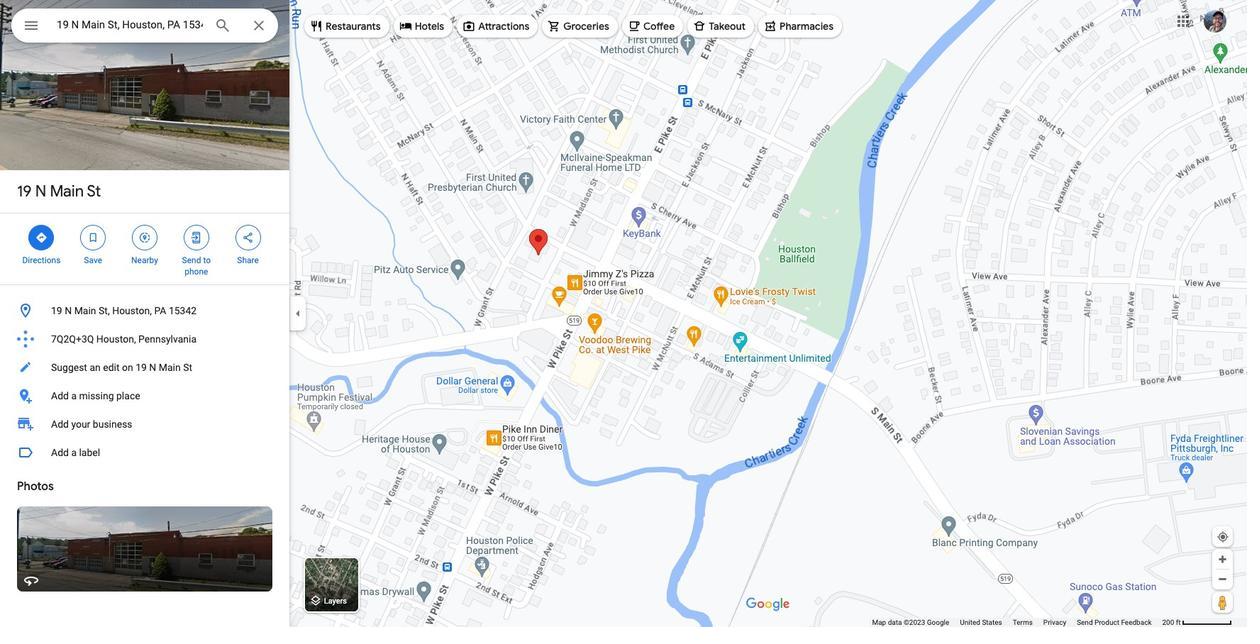 Task type: describe. For each thing, give the bounding box(es) containing it.
an
[[90, 362, 101, 373]]

privacy
[[1044, 619, 1067, 627]]

nearby
[[131, 256, 158, 265]]

a for label
[[71, 447, 77, 459]]

send for send product feedback
[[1078, 619, 1093, 627]]

footer inside google maps element
[[873, 618, 1163, 627]]

terms
[[1013, 619, 1033, 627]]

19 n main st, houston, pa 15342
[[51, 305, 197, 317]]

google
[[928, 619, 950, 627]]

zoom in image
[[1218, 554, 1229, 565]]


[[242, 230, 255, 246]]

show street view coverage image
[[1213, 592, 1234, 613]]

main for st
[[50, 182, 84, 202]]

coffee
[[644, 20, 675, 33]]

send for send to phone
[[182, 256, 201, 265]]

map
[[873, 619, 887, 627]]

15342
[[169, 305, 197, 317]]

restaurants button
[[305, 9, 389, 43]]

to
[[203, 256, 211, 265]]

add a missing place
[[51, 390, 140, 402]]

7q2q+3q houston, pennsylvania button
[[0, 325, 290, 353]]

suggest an edit on 19 n main st button
[[0, 353, 290, 382]]

7q2q+3q
[[51, 334, 94, 345]]

200 ft button
[[1163, 619, 1233, 627]]

restaurants
[[326, 20, 381, 33]]

label
[[79, 447, 100, 459]]

takeout
[[709, 20, 746, 33]]

pa
[[154, 305, 166, 317]]

feedback
[[1122, 619, 1152, 627]]

add a missing place button
[[0, 382, 290, 410]]

hotels
[[415, 20, 444, 33]]

on
[[122, 362, 133, 373]]

photos
[[17, 480, 54, 494]]

takeout button
[[688, 9, 755, 43]]

add for add a label
[[51, 447, 69, 459]]

19 for 19 n main st
[[17, 182, 32, 202]]

a for missing
[[71, 390, 77, 402]]

add a label
[[51, 447, 100, 459]]

map data ©2023 google
[[873, 619, 950, 627]]


[[35, 230, 48, 246]]

add your business
[[51, 419, 132, 430]]

 search field
[[11, 9, 278, 45]]

phone
[[185, 267, 208, 277]]

zoom out image
[[1218, 574, 1229, 585]]

layers
[[324, 597, 347, 606]]

n for 19 n main st, houston, pa 15342
[[65, 305, 72, 317]]

n for 19 n main st
[[35, 182, 46, 202]]

main inside button
[[159, 362, 181, 373]]

business
[[93, 419, 132, 430]]

19 n main st
[[17, 182, 101, 202]]


[[87, 230, 100, 246]]

your
[[71, 419, 90, 430]]


[[23, 16, 40, 35]]

groceries
[[564, 20, 610, 33]]

show your location image
[[1217, 531, 1230, 544]]

product
[[1095, 619, 1120, 627]]

7q2q+3q houston, pennsylvania
[[51, 334, 197, 345]]

data
[[888, 619, 902, 627]]

 button
[[11, 9, 51, 45]]

©2023
[[904, 619, 926, 627]]

st inside suggest an edit on 19 n main st button
[[183, 362, 192, 373]]

add for add your business
[[51, 419, 69, 430]]

place
[[116, 390, 140, 402]]


[[190, 230, 203, 246]]



Task type: vqa. For each thing, say whether or not it's contained in the screenshot.
edit
yes



Task type: locate. For each thing, give the bounding box(es) containing it.
19 up directions
[[17, 182, 32, 202]]

ft
[[1177, 619, 1182, 627]]

0 horizontal spatial n
[[35, 182, 46, 202]]

0 vertical spatial st
[[87, 182, 101, 202]]

pharmacies
[[780, 20, 834, 33]]

add down suggest
[[51, 390, 69, 402]]

1 horizontal spatial send
[[1078, 619, 1093, 627]]

1 a from the top
[[71, 390, 77, 402]]

add
[[51, 390, 69, 402], [51, 419, 69, 430], [51, 447, 69, 459]]

add left your
[[51, 419, 69, 430]]

200
[[1163, 619, 1175, 627]]

privacy button
[[1044, 618, 1067, 627]]

hotels button
[[394, 9, 453, 43]]

send up phone
[[182, 256, 201, 265]]

add inside 'add a missing place' button
[[51, 390, 69, 402]]

n inside suggest an edit on 19 n main st button
[[149, 362, 156, 373]]

united
[[961, 619, 981, 627]]

add left "label"
[[51, 447, 69, 459]]

houston, inside 'button'
[[112, 305, 152, 317]]

add your business link
[[0, 410, 290, 439]]

google account: cj baylor  
(christian.baylor@adept.ai) image
[[1205, 10, 1227, 32]]

add for add a missing place
[[51, 390, 69, 402]]

2 horizontal spatial n
[[149, 362, 156, 373]]

2 vertical spatial 19
[[136, 362, 147, 373]]

1 vertical spatial 19
[[51, 305, 62, 317]]

19
[[17, 182, 32, 202], [51, 305, 62, 317], [136, 362, 147, 373]]

add a label button
[[0, 439, 290, 467]]

footer containing map data ©2023 google
[[873, 618, 1163, 627]]

suggest an edit on 19 n main st
[[51, 362, 192, 373]]

footer
[[873, 618, 1163, 627]]

a inside button
[[71, 447, 77, 459]]

st up 
[[87, 182, 101, 202]]

2 a from the top
[[71, 447, 77, 459]]

1 vertical spatial send
[[1078, 619, 1093, 627]]

main for st,
[[74, 305, 96, 317]]

n inside 19 n main st, houston, pa 15342 'button'
[[65, 305, 72, 317]]

send product feedback button
[[1078, 618, 1152, 627]]

collapse side panel image
[[290, 306, 306, 322]]

send product feedback
[[1078, 619, 1152, 627]]

attractions button
[[457, 9, 538, 43]]

directions
[[22, 256, 61, 265]]

1 vertical spatial n
[[65, 305, 72, 317]]

states
[[983, 619, 1003, 627]]

0 horizontal spatial st
[[87, 182, 101, 202]]


[[138, 230, 151, 246]]

main inside 'button'
[[74, 305, 96, 317]]

actions for 19 n main st region
[[0, 214, 290, 285]]

send inside send to phone
[[182, 256, 201, 265]]

0 vertical spatial 19
[[17, 182, 32, 202]]

suggest
[[51, 362, 87, 373]]

1 horizontal spatial st
[[183, 362, 192, 373]]

200 ft
[[1163, 619, 1182, 627]]

1 add from the top
[[51, 390, 69, 402]]

st down the pennsylvania
[[183, 362, 192, 373]]

19 up 7q2q+3q
[[51, 305, 62, 317]]

a left missing
[[71, 390, 77, 402]]

google maps element
[[0, 0, 1248, 627]]

st
[[87, 182, 101, 202], [183, 362, 192, 373]]

missing
[[79, 390, 114, 402]]

0 vertical spatial main
[[50, 182, 84, 202]]

19 n main st main content
[[0, 0, 290, 627]]

main
[[50, 182, 84, 202], [74, 305, 96, 317], [159, 362, 181, 373]]

coffee button
[[622, 9, 684, 43]]

19 inside 'button'
[[51, 305, 62, 317]]

1 horizontal spatial 19
[[51, 305, 62, 317]]

0 horizontal spatial send
[[182, 256, 201, 265]]

pennsylvania
[[138, 334, 197, 345]]

edit
[[103, 362, 120, 373]]

2 vertical spatial n
[[149, 362, 156, 373]]

pharmacies button
[[759, 9, 843, 43]]

19 right 'on'
[[136, 362, 147, 373]]

0 horizontal spatial 19
[[17, 182, 32, 202]]

19 n main st, houston, pa 15342 button
[[0, 297, 290, 325]]

houston, right st,
[[112, 305, 152, 317]]

a left "label"
[[71, 447, 77, 459]]

3 add from the top
[[51, 447, 69, 459]]

19 inside button
[[136, 362, 147, 373]]

2 vertical spatial add
[[51, 447, 69, 459]]

share
[[237, 256, 259, 265]]

a
[[71, 390, 77, 402], [71, 447, 77, 459]]

0 vertical spatial houston,
[[112, 305, 152, 317]]

n right 'on'
[[149, 362, 156, 373]]

None field
[[57, 16, 203, 33]]

n up 7q2q+3q
[[65, 305, 72, 317]]

0 vertical spatial a
[[71, 390, 77, 402]]

send
[[182, 256, 201, 265], [1078, 619, 1093, 627]]

attractions
[[479, 20, 530, 33]]

1 horizontal spatial n
[[65, 305, 72, 317]]

19 for 19 n main st, houston, pa 15342
[[51, 305, 62, 317]]

united states
[[961, 619, 1003, 627]]

houston, inside button
[[96, 334, 136, 345]]

2 horizontal spatial 19
[[136, 362, 147, 373]]

save
[[84, 256, 102, 265]]

1 vertical spatial st
[[183, 362, 192, 373]]

1 vertical spatial main
[[74, 305, 96, 317]]

houston,
[[112, 305, 152, 317], [96, 334, 136, 345]]

2 add from the top
[[51, 419, 69, 430]]

2 vertical spatial main
[[159, 362, 181, 373]]

groceries button
[[542, 9, 618, 43]]

send to phone
[[182, 256, 211, 277]]

1 vertical spatial a
[[71, 447, 77, 459]]

add inside add your business link
[[51, 419, 69, 430]]

n
[[35, 182, 46, 202], [65, 305, 72, 317], [149, 362, 156, 373]]

0 vertical spatial send
[[182, 256, 201, 265]]

send left product
[[1078, 619, 1093, 627]]

n up the ""
[[35, 182, 46, 202]]

1 vertical spatial add
[[51, 419, 69, 430]]

0 vertical spatial n
[[35, 182, 46, 202]]

none field inside 19 n main st, houston, pa 15342 field
[[57, 16, 203, 33]]

0 vertical spatial add
[[51, 390, 69, 402]]

1 vertical spatial houston,
[[96, 334, 136, 345]]

19 N Main St, Houston, PA 15342 field
[[11, 9, 278, 43]]

terms button
[[1013, 618, 1033, 627]]

send inside button
[[1078, 619, 1093, 627]]

united states button
[[961, 618, 1003, 627]]

houston, up edit
[[96, 334, 136, 345]]

a inside button
[[71, 390, 77, 402]]

add inside "add a label" button
[[51, 447, 69, 459]]

st,
[[99, 305, 110, 317]]



